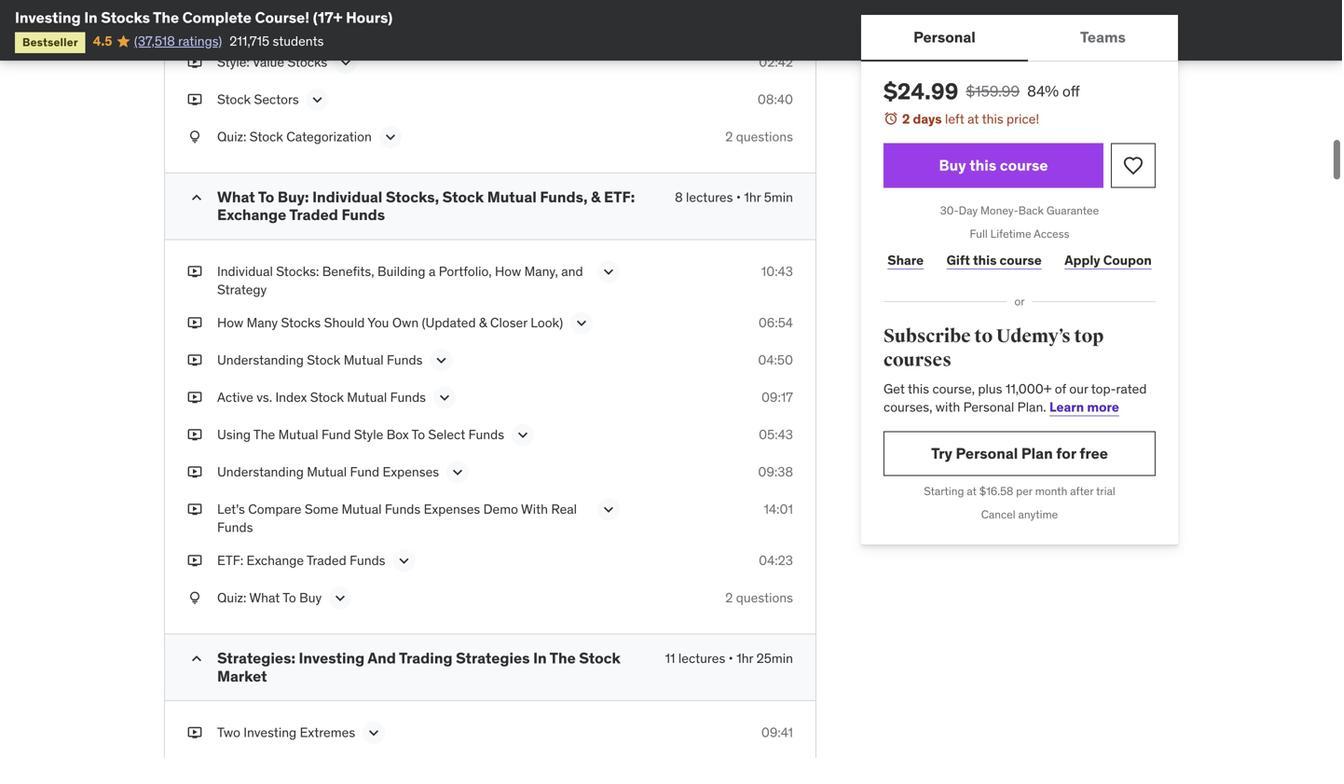 Task type: locate. For each thing, give the bounding box(es) containing it.
compare
[[248, 501, 302, 518]]

1hr left 5min
[[744, 189, 761, 206]]

this for buy
[[970, 156, 997, 175]]

2 vertical spatial investing
[[244, 724, 297, 741]]

trading
[[399, 649, 453, 668]]

1 vertical spatial 2 questions
[[726, 590, 794, 606]]

traded up stocks:
[[289, 205, 338, 224]]

and
[[368, 649, 396, 668]]

& right funds,
[[591, 187, 601, 206]]

building
[[378, 263, 426, 280]]

2 vertical spatial personal
[[956, 444, 1019, 463]]

0 vertical spatial the
[[153, 8, 179, 27]]

show lecture description image for stock sectors
[[308, 90, 327, 109]]

at inside starting at $16.58 per month after trial cancel anytime
[[967, 484, 977, 498]]

etf: right funds,
[[604, 187, 635, 206]]

lectures for what to buy: individual stocks, stock mutual funds, & etf: exchange traded funds
[[686, 189, 733, 206]]

fund down using the mutual fund style box to select funds
[[350, 463, 380, 480]]

to down etf: exchange traded funds
[[283, 590, 296, 606]]

$16.58
[[980, 484, 1014, 498]]

strategies:
[[217, 649, 296, 668]]

2 xsmall image from the top
[[187, 53, 202, 71]]

etf: inside what to buy: individual stocks, stock mutual funds, & etf: exchange traded funds
[[604, 187, 635, 206]]

show lecture description image down (income
[[337, 53, 355, 72]]

2 understanding from the top
[[217, 463, 304, 480]]

demo
[[484, 501, 518, 518]]

this right gift
[[973, 252, 997, 268]]

&
[[591, 187, 601, 206], [479, 314, 487, 331]]

investing up bestseller
[[15, 8, 81, 27]]

how many stocks should you own (updated & closer look)
[[217, 314, 563, 331]]

personal
[[914, 27, 976, 47], [964, 399, 1015, 415], [956, 444, 1019, 463]]

questions down 08:40
[[736, 128, 794, 145]]

understanding down the many
[[217, 352, 304, 368]]

active
[[217, 389, 254, 406]]

3 xsmall image from the top
[[187, 262, 202, 281]]

0 vertical spatial style:
[[217, 16, 250, 33]]

real
[[551, 501, 577, 518]]

what right small icon
[[217, 187, 255, 206]]

0 vertical spatial quiz:
[[217, 128, 247, 145]]

& inside what to buy: individual stocks, stock mutual funds, & etf: exchange traded funds
[[591, 187, 601, 206]]

investing for two investing extremes
[[244, 724, 297, 741]]

xsmall image for let's compare some mutual funds expenses demo with real funds
[[187, 500, 202, 519]]

0 horizontal spatial how
[[217, 314, 244, 331]]

traded down some
[[307, 552, 347, 569]]

4 xsmall image from the top
[[187, 314, 202, 332]]

two investing extremes
[[217, 724, 355, 741]]

show lecture description image for quiz: stock categorization
[[381, 128, 400, 146]]

personal up $24.99
[[914, 27, 976, 47]]

1 vertical spatial 1hr
[[737, 650, 754, 667]]

portfolio,
[[439, 263, 492, 280]]

2 right alarm image
[[903, 110, 910, 127]]

active vs. index stock mutual funds
[[217, 389, 426, 406]]

individual up strategy
[[217, 263, 273, 280]]

buy
[[939, 156, 967, 175], [299, 590, 322, 606]]

free
[[1080, 444, 1109, 463]]

0 horizontal spatial buy
[[299, 590, 322, 606]]

this up courses,
[[908, 380, 930, 397]]

2 up '8 lectures • 1hr 5min'
[[726, 128, 733, 145]]

1 vertical spatial the
[[254, 426, 275, 443]]

more
[[1088, 399, 1120, 415]]

the right strategies
[[550, 649, 576, 668]]

2 days left at this price!
[[903, 110, 1040, 127]]

0 horizontal spatial the
[[153, 8, 179, 27]]

2 style: from the top
[[217, 54, 250, 70]]

buy down etf: exchange traded funds
[[299, 590, 322, 606]]

lectures right 8
[[686, 189, 733, 206]]

211,715 students
[[230, 33, 324, 49]]

stocks,
[[386, 187, 439, 206]]

2 questions down 08:40
[[726, 128, 794, 145]]

1 horizontal spatial individual
[[312, 187, 383, 206]]

1 vertical spatial style:
[[217, 54, 250, 70]]

1 vertical spatial understanding
[[217, 463, 304, 480]]

0 vertical spatial buy
[[939, 156, 967, 175]]

with
[[936, 399, 961, 415]]

0 horizontal spatial to
[[258, 187, 274, 206]]

xsmall image for understanding stock mutual funds
[[187, 351, 202, 369]]

tab list containing personal
[[862, 15, 1179, 62]]

0 vertical spatial understanding
[[217, 352, 304, 368]]

show lecture description image up select
[[435, 388, 454, 407]]

show lecture description image
[[337, 53, 355, 72], [308, 90, 327, 109], [381, 128, 400, 146], [435, 388, 454, 407], [514, 426, 532, 444], [449, 463, 467, 482], [395, 552, 414, 570], [365, 724, 383, 742]]

1 vertical spatial questions
[[736, 590, 794, 606]]

2 course from the top
[[1000, 252, 1042, 268]]

learn more
[[1050, 399, 1120, 415]]

funds right select
[[469, 426, 504, 443]]

0 horizontal spatial •
[[729, 650, 734, 667]]

in right strategies
[[533, 649, 547, 668]]

course inside gift this course link
[[1000, 252, 1042, 268]]

this inside get this course, plus 11,000+ of our top-rated courses, with personal plan.
[[908, 380, 930, 397]]

understanding stock mutual funds
[[217, 352, 423, 368]]

stocks for how
[[281, 314, 321, 331]]

2 horizontal spatial the
[[550, 649, 576, 668]]

1 vertical spatial lectures
[[679, 650, 726, 667]]

etf: down let's
[[217, 552, 244, 569]]

1 vertical spatial what
[[249, 590, 280, 606]]

2 vertical spatial 2
[[726, 590, 733, 606]]

using
[[217, 426, 251, 443]]

08:40
[[758, 91, 794, 108]]

how left the many,
[[495, 263, 521, 280]]

show lecture description image for style: value stocks
[[337, 53, 355, 72]]

0 vertical spatial &
[[591, 187, 601, 206]]

show lecture description image for individual stocks: benefits, building a portfolio, how many, and strategy
[[600, 262, 618, 281]]

show lecture description image down let's compare some mutual funds expenses demo with real funds on the left of the page
[[395, 552, 414, 570]]

1 xsmall image from the top
[[187, 90, 202, 109]]

funds left stocks,
[[342, 205, 385, 224]]

course for buy this course
[[1000, 156, 1049, 175]]

in inside strategies: investing and trading strategies in the stock market
[[533, 649, 547, 668]]

strategy
[[217, 281, 267, 298]]

2 2 questions from the top
[[726, 590, 794, 606]]

1 vertical spatial &
[[479, 314, 487, 331]]

individual inside individual stocks: benefits, building a portfolio, how many, and strategy
[[217, 263, 273, 280]]

show lecture description image right real
[[600, 500, 618, 519]]

show lecture description image down "(updated"
[[432, 351, 451, 370]]

mutual inside let's compare some mutual funds expenses demo with real funds
[[342, 501, 382, 518]]

• left 5min
[[736, 189, 741, 206]]

tab list
[[862, 15, 1179, 62]]

(income
[[307, 16, 354, 33]]

stock left 11
[[579, 649, 621, 668]]

personal inside "button"
[[914, 27, 976, 47]]

xsmall image for using the mutual fund style box to select funds
[[187, 426, 202, 444]]

expenses
[[383, 463, 439, 480], [424, 501, 480, 518]]

exchange
[[217, 205, 287, 224], [247, 552, 304, 569]]

1 vertical spatial 2
[[726, 128, 733, 145]]

buy this course
[[939, 156, 1049, 175]]

show lecture description image right look)
[[573, 314, 591, 332]]

quiz: down stock sectors
[[217, 128, 247, 145]]

show lecture description image up categorization
[[308, 90, 327, 109]]

show lecture description image for active vs. index stock mutual funds
[[435, 388, 454, 407]]

show lecture description image up "with"
[[514, 426, 532, 444]]

1 vertical spatial fund
[[350, 463, 380, 480]]

the up (37,518
[[153, 8, 179, 27]]

stocks right the many
[[281, 314, 321, 331]]

5 xsmall image from the top
[[187, 351, 202, 369]]

2 quiz: from the top
[[217, 590, 247, 606]]

individual right buy:
[[312, 187, 383, 206]]

investing right two
[[244, 724, 297, 741]]

how left the many
[[217, 314, 244, 331]]

4.5
[[93, 33, 112, 49]]

9 xsmall image from the top
[[187, 589, 202, 607]]

show lecture description image right 'and' in the top left of the page
[[600, 262, 618, 281]]

hours)
[[346, 8, 393, 27]]

1 vertical spatial •
[[729, 650, 734, 667]]

xsmall image for quiz: stock categorization
[[187, 128, 202, 146]]

xsmall image
[[187, 90, 202, 109], [187, 128, 202, 146], [187, 262, 202, 281], [187, 314, 202, 332], [187, 351, 202, 369], [187, 426, 202, 444], [187, 463, 202, 481], [187, 500, 202, 519], [187, 589, 202, 607], [187, 724, 202, 742]]

0 vertical spatial etf:
[[604, 187, 635, 206]]

2 for quiz: stock categorization
[[726, 128, 733, 145]]

stocks)
[[357, 16, 401, 33]]

0 vertical spatial questions
[[736, 128, 794, 145]]

quiz: up strategies:
[[217, 590, 247, 606]]

show lecture description image down select
[[449, 463, 467, 482]]

8 xsmall image from the top
[[187, 500, 202, 519]]

1 style: from the top
[[217, 16, 250, 33]]

course,
[[933, 380, 975, 397]]

show lecture description image right "extremes"
[[365, 724, 383, 742]]

1 vertical spatial traded
[[307, 552, 347, 569]]

2 horizontal spatial investing
[[299, 649, 365, 668]]

0 horizontal spatial etf:
[[217, 552, 244, 569]]

2 questions for quiz: what to buy
[[726, 590, 794, 606]]

show lecture description image for let's compare some mutual funds expenses demo with real funds
[[600, 500, 618, 519]]

personal down plus
[[964, 399, 1015, 415]]

to right box
[[412, 426, 425, 443]]

complete
[[182, 8, 252, 27]]

quiz:
[[217, 128, 247, 145], [217, 590, 247, 606]]

0 vertical spatial stocks
[[101, 8, 150, 27]]

2 for quiz: what to buy
[[726, 590, 733, 606]]

2 questions for quiz: stock categorization
[[726, 128, 794, 145]]

stocks for style:
[[288, 54, 328, 70]]

(17+
[[313, 8, 343, 27]]

1 horizontal spatial in
[[533, 649, 547, 668]]

show lecture description image
[[600, 262, 618, 281], [573, 314, 591, 332], [432, 351, 451, 370], [600, 500, 618, 519], [331, 589, 350, 608]]

xsmall image for active
[[187, 388, 202, 407]]

expenses left demo
[[424, 501, 480, 518]]

personal button
[[862, 15, 1028, 60]]

exchange up quiz: what to buy
[[247, 552, 304, 569]]

2 questions down 04:23
[[726, 590, 794, 606]]

this
[[982, 110, 1004, 127], [970, 156, 997, 175], [973, 252, 997, 268], [908, 380, 930, 397]]

1hr left the 25min
[[737, 650, 754, 667]]

0 horizontal spatial in
[[84, 8, 98, 27]]

mutual right some
[[342, 501, 382, 518]]

our
[[1070, 380, 1089, 397]]

traded inside what to buy: individual stocks, stock mutual funds, & etf: exchange traded funds
[[289, 205, 338, 224]]

gift this course link
[[943, 242, 1046, 279]]

what down etf: exchange traded funds
[[249, 590, 280, 606]]

the right "using"
[[254, 426, 275, 443]]

1 horizontal spatial buy
[[939, 156, 967, 175]]

value
[[253, 54, 284, 70]]

style: for style: value stocks
[[217, 54, 250, 70]]

02:42
[[759, 54, 794, 70]]

mutual up 'style'
[[347, 389, 387, 406]]

learn more link
[[1050, 399, 1120, 415]]

1 vertical spatial how
[[217, 314, 244, 331]]

stocks:
[[276, 263, 319, 280]]

lectures for strategies: investing and trading strategies in the stock market
[[679, 650, 726, 667]]

funds down let's compare some mutual funds expenses demo with real funds on the left of the page
[[350, 552, 386, 569]]

personal up $16.58
[[956, 444, 1019, 463]]

1 vertical spatial course
[[1000, 252, 1042, 268]]

you
[[368, 314, 389, 331]]

0 vertical spatial course
[[1000, 156, 1049, 175]]

4 xsmall image from the top
[[187, 552, 202, 570]]

0 vertical spatial traded
[[289, 205, 338, 224]]

mutual left funds,
[[487, 187, 537, 206]]

expenses down box
[[383, 463, 439, 480]]

courses
[[884, 349, 952, 372]]

gift this course
[[947, 252, 1042, 268]]

1 vertical spatial in
[[533, 649, 547, 668]]

1 vertical spatial individual
[[217, 263, 273, 280]]

1 vertical spatial etf:
[[217, 552, 244, 569]]

stock right stocks,
[[443, 187, 484, 206]]

stock inside what to buy: individual stocks, stock mutual funds, & etf: exchange traded funds
[[443, 187, 484, 206]]

xsmall image for individual stocks: benefits, building a portfolio, how many, and strategy
[[187, 262, 202, 281]]

what inside what to buy: individual stocks, stock mutual funds, & etf: exchange traded funds
[[217, 187, 255, 206]]

1 horizontal spatial etf:
[[604, 187, 635, 206]]

2 vertical spatial to
[[283, 590, 296, 606]]

at right left
[[968, 110, 979, 127]]

11,000+
[[1006, 380, 1052, 397]]

1 course from the top
[[1000, 156, 1049, 175]]

show lecture description image for quiz: what to buy
[[331, 589, 350, 608]]

at
[[968, 110, 979, 127], [967, 484, 977, 498]]

stocks up the 4.5 on the left top
[[101, 8, 150, 27]]

style: left dividend
[[217, 16, 250, 33]]

2 vertical spatial the
[[550, 649, 576, 668]]

questions down 04:23
[[736, 590, 794, 606]]

2 up 11 lectures • 1hr 25min on the bottom of the page
[[726, 590, 733, 606]]

1 horizontal spatial •
[[736, 189, 741, 206]]

understanding up "compare"
[[217, 463, 304, 480]]

1 vertical spatial buy
[[299, 590, 322, 606]]

two
[[217, 724, 240, 741]]

small image
[[187, 188, 206, 207]]

7 xsmall image from the top
[[187, 463, 202, 481]]

look)
[[531, 314, 563, 331]]

09:41
[[762, 724, 794, 741]]

show lecture description image for how many stocks should you own (updated & closer look)
[[573, 314, 591, 332]]

2 xsmall image from the top
[[187, 128, 202, 146]]

1 vertical spatial exchange
[[247, 552, 304, 569]]

to left buy:
[[258, 187, 274, 206]]

plan.
[[1018, 399, 1047, 415]]

show lecture description image for etf: exchange traded funds
[[395, 552, 414, 570]]

0 vertical spatial 1hr
[[744, 189, 761, 206]]

0 vertical spatial how
[[495, 263, 521, 280]]

lectures right 11
[[679, 650, 726, 667]]

this inside button
[[970, 156, 997, 175]]

off
[[1063, 82, 1080, 101]]

quiz: for quiz: stock categorization
[[217, 128, 247, 145]]

this up day
[[970, 156, 997, 175]]

1 understanding from the top
[[217, 352, 304, 368]]

investing
[[15, 8, 81, 27], [299, 649, 365, 668], [244, 724, 297, 741]]

course inside buy this course button
[[1000, 156, 1049, 175]]

investing inside strategies: investing and trading strategies in the stock market
[[299, 649, 365, 668]]

0 vertical spatial individual
[[312, 187, 383, 206]]

1 horizontal spatial investing
[[244, 724, 297, 741]]

stocks down students
[[288, 54, 328, 70]]

1 vertical spatial quiz:
[[217, 590, 247, 606]]

1 vertical spatial at
[[967, 484, 977, 498]]

05:43
[[759, 426, 794, 443]]

mutual inside what to buy: individual stocks, stock mutual funds, & etf: exchange traded funds
[[487, 187, 537, 206]]

style: for style: dividend (income stocks)
[[217, 16, 250, 33]]

coupon
[[1104, 252, 1152, 268]]

1 vertical spatial stocks
[[288, 54, 328, 70]]

course up back
[[1000, 156, 1049, 175]]

0 vertical spatial personal
[[914, 27, 976, 47]]

1 vertical spatial personal
[[964, 399, 1015, 415]]

09:17
[[762, 389, 794, 406]]

0 horizontal spatial individual
[[217, 263, 273, 280]]

1 questions from the top
[[736, 128, 794, 145]]

0 vertical spatial to
[[258, 187, 274, 206]]

2 questions from the top
[[736, 590, 794, 606]]

show lecture description image down etf: exchange traded funds
[[331, 589, 350, 608]]

0 vertical spatial lectures
[[686, 189, 733, 206]]

0 vertical spatial investing
[[15, 8, 81, 27]]

10 xsmall image from the top
[[187, 724, 202, 742]]

price!
[[1007, 110, 1040, 127]]

84%
[[1028, 82, 1059, 101]]

0 vertical spatial 2 questions
[[726, 128, 794, 145]]

0 vertical spatial exchange
[[217, 205, 287, 224]]

index
[[276, 389, 307, 406]]

alarm image
[[884, 111, 899, 126]]

• left the 25min
[[729, 650, 734, 667]]

2 vertical spatial stocks
[[281, 314, 321, 331]]

many
[[247, 314, 278, 331]]

should
[[324, 314, 365, 331]]

1 horizontal spatial how
[[495, 263, 521, 280]]

1 quiz: from the top
[[217, 128, 247, 145]]

0 vertical spatial what
[[217, 187, 255, 206]]

at left $16.58
[[967, 484, 977, 498]]

using the mutual fund style box to select funds
[[217, 426, 504, 443]]

funds down let's
[[217, 519, 253, 536]]

buy up 30-
[[939, 156, 967, 175]]

the inside strategies: investing and trading strategies in the stock market
[[550, 649, 576, 668]]

in up the 4.5 on the left top
[[84, 8, 98, 27]]

and
[[562, 263, 583, 280]]

style: down 211,715 on the left top of the page
[[217, 54, 250, 70]]

• for strategies: investing and trading strategies in the stock market
[[729, 650, 734, 667]]

& left closer
[[479, 314, 487, 331]]

to
[[258, 187, 274, 206], [412, 426, 425, 443], [283, 590, 296, 606]]

1 vertical spatial expenses
[[424, 501, 480, 518]]

teams button
[[1028, 15, 1179, 60]]

2 horizontal spatial to
[[412, 426, 425, 443]]

5min
[[764, 189, 794, 206]]

after
[[1071, 484, 1094, 498]]

investing left and
[[299, 649, 365, 668]]

show lecture description image right categorization
[[381, 128, 400, 146]]

mutual up some
[[307, 463, 347, 480]]

guarantee
[[1047, 203, 1100, 218]]

quiz: for quiz: what to buy
[[217, 590, 247, 606]]

top
[[1075, 325, 1104, 348]]

xsmall image
[[187, 16, 202, 34], [187, 53, 202, 71], [187, 388, 202, 407], [187, 552, 202, 570]]

0 vertical spatial •
[[736, 189, 741, 206]]

days
[[913, 110, 942, 127]]

1 vertical spatial investing
[[299, 649, 365, 668]]

course down lifetime at the right of page
[[1000, 252, 1042, 268]]

stock
[[217, 91, 251, 108], [250, 128, 283, 145], [443, 187, 484, 206], [307, 352, 341, 368], [310, 389, 344, 406], [579, 649, 621, 668]]

1 horizontal spatial &
[[591, 187, 601, 206]]

1 2 questions from the top
[[726, 128, 794, 145]]

course for gift this course
[[1000, 252, 1042, 268]]

6 xsmall image from the top
[[187, 426, 202, 444]]

buy this course button
[[884, 143, 1104, 188]]

trial
[[1097, 484, 1116, 498]]

3 xsmall image from the top
[[187, 388, 202, 407]]

fund left 'style'
[[322, 426, 351, 443]]

show lecture description image for understanding mutual fund expenses
[[449, 463, 467, 482]]

•
[[736, 189, 741, 206], [729, 650, 734, 667]]

exchange right small icon
[[217, 205, 287, 224]]



Task type: describe. For each thing, give the bounding box(es) containing it.
back
[[1019, 203, 1044, 218]]

xsmall image for style:
[[187, 53, 202, 71]]

get this course, plus 11,000+ of our top-rated courses, with personal plan.
[[884, 380, 1147, 415]]

access
[[1034, 226, 1070, 241]]

stock left 'sectors'
[[217, 91, 251, 108]]

style: value stocks
[[217, 54, 328, 70]]

day
[[959, 203, 978, 218]]

apply
[[1065, 252, 1101, 268]]

0 horizontal spatial &
[[479, 314, 487, 331]]

30-day money-back guarantee full lifetime access
[[941, 203, 1100, 241]]

full
[[970, 226, 988, 241]]

subscribe
[[884, 325, 971, 348]]

apply coupon button
[[1061, 242, 1156, 279]]

funds,
[[540, 187, 588, 206]]

sectors
[[254, 91, 299, 108]]

how inside individual stocks: benefits, building a portfolio, how many, and strategy
[[495, 263, 521, 280]]

with
[[521, 501, 548, 518]]

stock right index
[[310, 389, 344, 406]]

personal inside 'link'
[[956, 444, 1019, 463]]

select
[[428, 426, 466, 443]]

0 vertical spatial 2
[[903, 110, 910, 127]]

xsmall image for two investing extremes
[[187, 724, 202, 742]]

04:23
[[759, 552, 794, 569]]

to inside what to buy: individual stocks, stock mutual funds, & etf: exchange traded funds
[[258, 187, 274, 206]]

xsmall image for how many stocks should you own (updated & closer look)
[[187, 314, 202, 332]]

30-
[[941, 203, 959, 218]]

plan
[[1022, 444, 1053, 463]]

06:54
[[759, 314, 794, 331]]

investing for strategies: investing and trading strategies in the stock market
[[299, 649, 365, 668]]

xsmall image for stock sectors
[[187, 90, 202, 109]]

try
[[932, 444, 953, 463]]

funds down box
[[385, 501, 421, 518]]

funds up box
[[390, 389, 426, 406]]

funds inside what to buy: individual stocks, stock mutual funds, & etf: exchange traded funds
[[342, 205, 385, 224]]

1hr for what to buy: individual stocks, stock mutual funds, & etf: exchange traded funds
[[744, 189, 761, 206]]

wishlist image
[[1123, 154, 1145, 177]]

individual inside what to buy: individual stocks, stock mutual funds, & etf: exchange traded funds
[[312, 187, 383, 206]]

8 lectures • 1hr 5min
[[675, 189, 794, 206]]

learn
[[1050, 399, 1085, 415]]

show lecture description image for two investing extremes
[[365, 724, 383, 742]]

cancel
[[982, 507, 1016, 521]]

etf: exchange traded funds
[[217, 552, 386, 569]]

exchange inside what to buy: individual stocks, stock mutual funds, & etf: exchange traded funds
[[217, 205, 287, 224]]

(updated
[[422, 314, 476, 331]]

0 vertical spatial in
[[84, 8, 98, 27]]

0 horizontal spatial investing
[[15, 8, 81, 27]]

8
[[675, 189, 683, 206]]

this for get
[[908, 380, 930, 397]]

11 lectures • 1hr 25min
[[665, 650, 794, 667]]

of
[[1055, 380, 1067, 397]]

this down $159.99
[[982, 110, 1004, 127]]

money-
[[981, 203, 1019, 218]]

$24.99 $159.99 84% off
[[884, 77, 1080, 105]]

14:01
[[764, 501, 794, 518]]

personal inside get this course, plus 11,000+ of our top-rated courses, with personal plan.
[[964, 399, 1015, 415]]

stock up active vs. index stock mutual funds
[[307, 352, 341, 368]]

share button
[[884, 242, 928, 279]]

show lecture description image for using the mutual fund style box to select funds
[[514, 426, 532, 444]]

style
[[354, 426, 384, 443]]

strategies
[[456, 649, 530, 668]]

understanding mutual fund expenses
[[217, 463, 439, 480]]

what to buy: individual stocks, stock mutual funds, & etf: exchange traded funds
[[217, 187, 635, 224]]

anytime
[[1019, 507, 1059, 521]]

subscribe to udemy's top courses
[[884, 325, 1104, 372]]

month
[[1036, 484, 1068, 498]]

many,
[[525, 263, 558, 280]]

vs.
[[257, 389, 272, 406]]

• for what to buy: individual stocks, stock mutual funds, & etf: exchange traded funds
[[736, 189, 741, 206]]

show lecture description image for understanding stock mutual funds
[[432, 351, 451, 370]]

quiz: stock categorization
[[217, 128, 372, 145]]

stock inside strategies: investing and trading strategies in the stock market
[[579, 649, 621, 668]]

1hr for strategies: investing and trading strategies in the stock market
[[737, 650, 754, 667]]

understanding for understanding mutual fund expenses
[[217, 463, 304, 480]]

for
[[1057, 444, 1077, 463]]

0 vertical spatial expenses
[[383, 463, 439, 480]]

starting
[[924, 484, 965, 498]]

1 horizontal spatial the
[[254, 426, 275, 443]]

questions for quiz: stock categorization
[[736, 128, 794, 145]]

04:50
[[758, 352, 794, 368]]

or
[[1015, 294, 1025, 309]]

course!
[[255, 8, 310, 27]]

mutual down you
[[344, 352, 384, 368]]

starting at $16.58 per month after trial cancel anytime
[[924, 484, 1116, 521]]

mutual down index
[[278, 426, 318, 443]]

buy:
[[278, 187, 309, 206]]

xsmall image for understanding mutual fund expenses
[[187, 463, 202, 481]]

get
[[884, 380, 905, 397]]

this for gift
[[973, 252, 997, 268]]

0 vertical spatial fund
[[322, 426, 351, 443]]

funds down own
[[387, 352, 423, 368]]

strategies: investing and trading strategies in the stock market
[[217, 649, 621, 686]]

investing in stocks the complete course! (17+ hours)
[[15, 8, 393, 27]]

small image
[[187, 650, 206, 668]]

1 xsmall image from the top
[[187, 16, 202, 34]]

lifetime
[[991, 226, 1032, 241]]

bestseller
[[22, 35, 78, 49]]

1 vertical spatial to
[[412, 426, 425, 443]]

10:43
[[762, 263, 794, 280]]

(37,518 ratings)
[[134, 33, 222, 49]]

style: dividend (income stocks)
[[217, 16, 401, 33]]

rated
[[1117, 380, 1147, 397]]

understanding for understanding stock mutual funds
[[217, 352, 304, 368]]

share
[[888, 252, 924, 268]]

$24.99
[[884, 77, 959, 105]]

quiz: what to buy
[[217, 590, 322, 606]]

try personal plan for free
[[932, 444, 1109, 463]]

$159.99
[[966, 82, 1020, 101]]

closer
[[490, 314, 528, 331]]

expenses inside let's compare some mutual funds expenses demo with real funds
[[424, 501, 480, 518]]

students
[[273, 33, 324, 49]]

individual stocks: benefits, building a portfolio, how many, and strategy
[[217, 263, 583, 298]]

questions for quiz: what to buy
[[736, 590, 794, 606]]

per
[[1017, 484, 1033, 498]]

0 vertical spatial at
[[968, 110, 979, 127]]

xsmall image for etf:
[[187, 552, 202, 570]]

buy inside button
[[939, 156, 967, 175]]

let's
[[217, 501, 245, 518]]

own
[[392, 314, 419, 331]]

try personal plan for free link
[[884, 431, 1156, 476]]

stock down stock sectors
[[250, 128, 283, 145]]

11
[[665, 650, 676, 667]]

gift
[[947, 252, 971, 268]]

xsmall image for quiz: what to buy
[[187, 589, 202, 607]]

to
[[975, 325, 993, 348]]

some
[[305, 501, 339, 518]]

1 horizontal spatial to
[[283, 590, 296, 606]]



Task type: vqa. For each thing, say whether or not it's contained in the screenshot.


